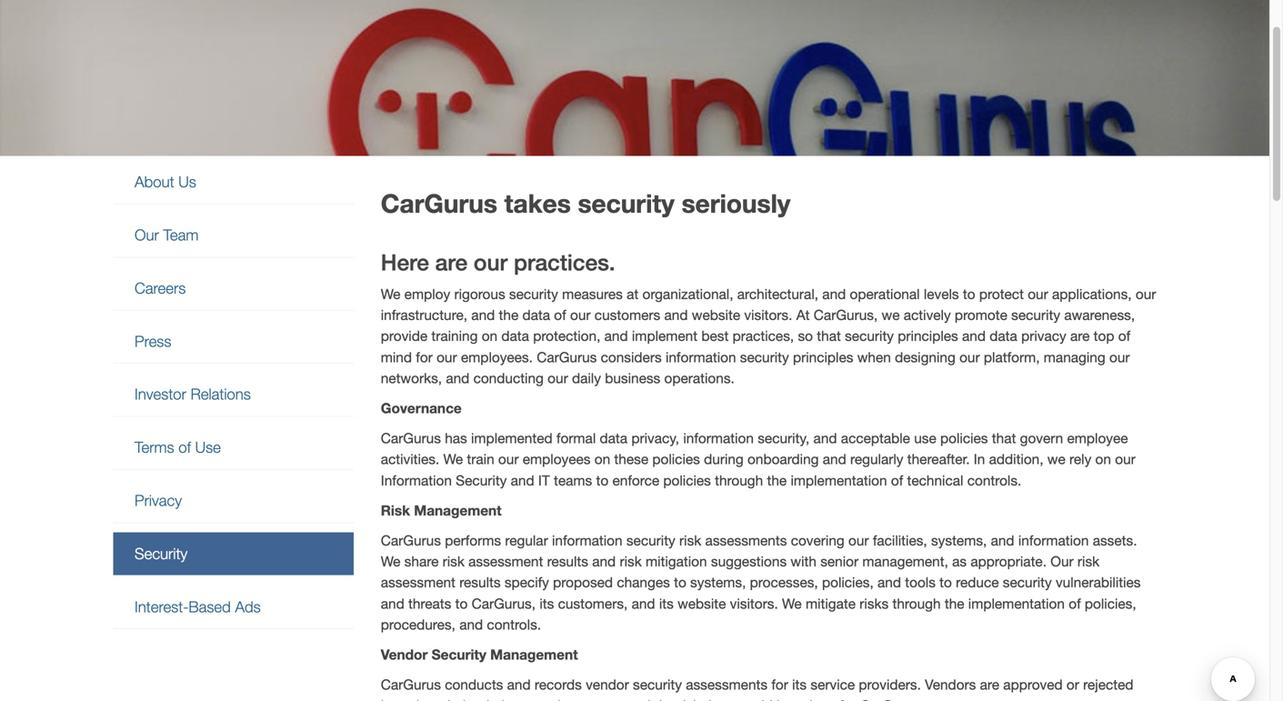 Task type: locate. For each thing, give the bounding box(es) containing it.
security inside cargurus has implemented formal data privacy, information security, and acceptable use     policies that govern employee activities. we train our employees on these policies during     onboarding and regularly thereafter. in addition, we rely on our information security     and it teams to enforce policies through the implementation of technical controls.
[[456, 472, 507, 489]]

our left daily
[[548, 370, 568, 386]]

procedures,
[[381, 616, 456, 633]]

0 vertical spatial website
[[692, 307, 740, 323]]

facilities,
[[873, 532, 927, 549]]

with
[[791, 553, 817, 570]]

top
[[1094, 328, 1114, 344]]

security up privacy
[[1011, 307, 1060, 323]]

to
[[963, 286, 975, 302], [596, 472, 609, 489], [674, 574, 686, 591], [940, 574, 952, 591], [455, 595, 468, 612]]

1 vertical spatial we
[[1047, 451, 1066, 468]]

vendor
[[586, 677, 629, 693]]

security
[[456, 472, 507, 489], [135, 545, 188, 562], [432, 646, 486, 663]]

govern
[[1020, 430, 1063, 447]]

0 horizontal spatial systems,
[[690, 574, 746, 591]]

we left the share
[[381, 553, 401, 570]]

systems, down suggestions
[[690, 574, 746, 591]]

risk up vulnerabilities
[[1078, 553, 1100, 570]]

0 horizontal spatial through
[[715, 472, 763, 489]]

1 horizontal spatial implementation
[[968, 595, 1065, 612]]

cargurus has implemented formal data privacy, information security, and acceptable use     policies that govern employee activities. we train our employees on these policies during     onboarding and regularly thereafter. in addition, we rely on our information security     and it teams to enforce policies through the implementation of technical controls.
[[381, 430, 1136, 489]]

1 vertical spatial implementation
[[968, 595, 1065, 612]]

policies,
[[822, 574, 874, 591], [1085, 595, 1136, 612]]

has
[[445, 430, 467, 447]]

menu
[[113, 161, 354, 629]]

of down vulnerabilities
[[1069, 595, 1081, 612]]

policies, down senior
[[822, 574, 874, 591]]

our inside "link"
[[135, 226, 159, 244]]

to right teams at the left bottom of page
[[596, 472, 609, 489]]

0 vertical spatial policies,
[[822, 574, 874, 591]]

assessments up they
[[686, 677, 768, 693]]

operational
[[850, 286, 920, 302]]

for down service
[[839, 698, 856, 701]]

and down 'promote'
[[962, 328, 986, 344]]

0 horizontal spatial for
[[416, 349, 433, 365]]

cargurus inside cargurus performs regular information security risk assessments covering our facilities,     systems, and information assets. we share risk assessment results and risk mitigation     suggestions with senior management, as appropriate. our risk assessment results specify     proposed changes to systems, processes, policies, and tools to reduce security     vulnerabilities and threats to cargurus, its customers, and its website visitors.     we mitigate risks through the implementation of policies, procedures, and controls.
[[381, 532, 441, 549]]

security down train
[[456, 472, 507, 489]]

organizational,
[[643, 286, 733, 302]]

1 horizontal spatial results
[[547, 553, 588, 570]]

website up best
[[692, 307, 740, 323]]

1 horizontal spatial we
[[1047, 451, 1066, 468]]

0 horizontal spatial assessment
[[381, 574, 456, 591]]

privacy
[[1021, 328, 1066, 344]]

website inside we employ rigorous security measures at organizational, architectural,     and operational levels to protect our applications, our infrastructure,     and the data of our customers and website visitors. at cargurus, we actively     promote security awareness, provide training on data protection, and implement     best practices, so that security principles and data privacy are top of mind     for our employees. cargurus considers information security principles when     designing our platform, managing our networks, and conducting our daily business operations.
[[692, 307, 740, 323]]

cargurus up the share
[[381, 532, 441, 549]]

cargurus inside we employ rigorous security measures at organizational, architectural,     and operational levels to protect our applications, our infrastructure,     and the data of our customers and website visitors. at cargurus, we actively     promote security awareness, provide training on data protection, and implement     best practices, so that security principles and data privacy are top of mind     for our employees. cargurus considers information security principles when     designing our platform, managing our networks, and conducting our daily business operations.
[[537, 349, 597, 365]]

the inside we employ rigorous security measures at organizational, architectural,     and operational levels to protect our applications, our infrastructure,     and the data of our customers and website visitors. at cargurus, we actively     promote security awareness, provide training on data protection, and implement     best practices, so that security principles and data privacy are top of mind     for our employees. cargurus considers information security principles when     designing our platform, managing our networks, and conducting our daily business operations.
[[499, 307, 519, 323]]

our team
[[135, 226, 199, 244]]

for
[[416, 349, 433, 365], [771, 677, 788, 693], [839, 698, 856, 701]]

implementation down 'regularly'
[[791, 472, 887, 489]]

assessments for risk
[[705, 532, 787, 549]]

0 horizontal spatial principles
[[793, 349, 853, 365]]

assessments inside cargurus conducts and records vendor security assessments for its service providers.     vendors are approved or rejected based on their relative security posture and the risk     they would introduce for cargurus.
[[686, 677, 768, 693]]

principles down "so"
[[793, 349, 853, 365]]

results down performs
[[459, 574, 501, 591]]

onboarding
[[748, 451, 819, 468]]

1 horizontal spatial for
[[771, 677, 788, 693]]

our inside cargurus performs regular information security risk assessments covering our facilities,     systems, and information assets. we share risk assessment results and risk mitigation     suggestions with senior management, as appropriate. our risk assessment results specify     proposed changes to systems, processes, policies, and tools to reduce security     vulnerabilities and threats to cargurus, its customers, and its website visitors.     we mitigate risks through the implementation of policies, procedures, and controls.
[[848, 532, 869, 549]]

about us
[[135, 173, 196, 191]]

cargurus, right at
[[814, 307, 878, 323]]

policies, down vulnerabilities
[[1085, 595, 1136, 612]]

management up records
[[490, 646, 578, 663]]

0 horizontal spatial results
[[459, 574, 501, 591]]

security down practices,
[[740, 349, 789, 365]]

visitors. inside cargurus performs regular information security risk assessments covering our facilities,     systems, and information assets. we share risk assessment results and risk mitigation     suggestions with senior management, as appropriate. our risk assessment results specify     proposed changes to systems, processes, policies, and tools to reduce security     vulnerabilities and threats to cargurus, its customers, and its website visitors.     we mitigate risks through the implementation of policies, procedures, and controls.
[[730, 595, 778, 612]]

on up employees.
[[482, 328, 498, 344]]

and up vendor security management
[[459, 616, 483, 633]]

cargurus,
[[814, 307, 878, 323], [472, 595, 536, 612]]

1 vertical spatial our
[[1051, 553, 1074, 570]]

here
[[381, 249, 429, 276]]

assessments
[[705, 532, 787, 549], [686, 677, 768, 693]]

visitors. up practices,
[[744, 307, 792, 323]]

0 vertical spatial through
[[715, 472, 763, 489]]

our right applications,
[[1136, 286, 1156, 302]]

the down reduce
[[945, 595, 964, 612]]

protect
[[979, 286, 1024, 302]]

managing
[[1044, 349, 1106, 365]]

at
[[796, 307, 810, 323]]

information inside cargurus has implemented formal data privacy, information security, and acceptable use     policies that govern employee activities. we train our employees on these policies during     onboarding and regularly thereafter. in addition, we rely on our information security     and it teams to enforce policies through the implementation of technical controls.
[[683, 430, 754, 447]]

1 vertical spatial assessment
[[381, 574, 456, 591]]

0 vertical spatial systems,
[[931, 532, 987, 549]]

on down 'employee'
[[1095, 451, 1111, 468]]

management up performs
[[414, 502, 502, 519]]

and up proposed
[[592, 553, 616, 570]]

0 vertical spatial visitors.
[[744, 307, 792, 323]]

0 vertical spatial policies
[[940, 430, 988, 447]]

vulnerabilities
[[1056, 574, 1141, 591]]

careers
[[135, 279, 186, 297]]

and left it
[[511, 472, 534, 489]]

principles
[[898, 328, 958, 344], [793, 349, 853, 365]]

information up "during"
[[683, 430, 754, 447]]

investor relations
[[135, 385, 251, 403]]

security up conducts
[[432, 646, 486, 663]]

ads
[[235, 598, 261, 615]]

and down vendor
[[627, 698, 651, 701]]

1 vertical spatial visitors.
[[730, 595, 778, 612]]

cargurus up activities.
[[381, 430, 441, 447]]

2 horizontal spatial are
[[1070, 328, 1090, 344]]

controls. inside cargurus has implemented formal data privacy, information security, and acceptable use     policies that govern employee activities. we train our employees on these policies during     onboarding and regularly thereafter. in addition, we rely on our information security     and it teams to enforce policies through the implementation of technical controls.
[[967, 472, 1022, 489]]

cargurus inside cargurus conducts and records vendor security assessments for its service providers.     vendors are approved or rejected based on their relative security posture and the risk     they would introduce for cargurus.
[[381, 677, 441, 693]]

for inside we employ rigorous security measures at organizational, architectural,     and operational levels to protect our applications, our infrastructure,     and the data of our customers and website visitors. at cargurus, we actively     promote security awareness, provide training on data protection, and implement     best practices, so that security principles and data privacy are top of mind     for our employees. cargurus considers information security principles when     designing our platform, managing our networks, and conducting our daily business operations.
[[416, 349, 433, 365]]

we down operational
[[882, 307, 900, 323]]

principles down actively
[[898, 328, 958, 344]]

employee
[[1067, 430, 1128, 447]]

1 vertical spatial management
[[490, 646, 578, 663]]

0 horizontal spatial our
[[135, 226, 159, 244]]

2 vertical spatial policies
[[663, 472, 711, 489]]

1 horizontal spatial our
[[1051, 553, 1074, 570]]

its up introduce
[[792, 677, 807, 693]]

mitigate
[[806, 595, 856, 612]]

1 vertical spatial for
[[771, 677, 788, 693]]

risk inside cargurus conducts and records vendor security assessments for its service providers.     vendors are approved or rejected based on their relative security posture and the risk     they would introduce for cargurus.
[[678, 698, 700, 701]]

assessment
[[468, 553, 543, 570], [381, 574, 456, 591]]

cargurus, inside cargurus performs regular information security risk assessments covering our facilities,     systems, and information assets. we share risk assessment results and risk mitigation     suggestions with senior management, as appropriate. our risk assessment results specify     proposed changes to systems, processes, policies, and tools to reduce security     vulnerabilities and threats to cargurus, its customers, and its website visitors.     we mitigate risks through the implementation of policies, procedures, and controls.
[[472, 595, 536, 612]]

customers
[[595, 307, 660, 323]]

regular
[[505, 532, 548, 549]]

their
[[443, 698, 471, 701]]

0 vertical spatial that
[[817, 328, 841, 344]]

and up implement
[[664, 307, 688, 323]]

suggestions
[[711, 553, 787, 570]]

policies
[[940, 430, 988, 447], [652, 451, 700, 468], [663, 472, 711, 489]]

1 horizontal spatial assessment
[[468, 553, 543, 570]]

and up the 'relative' on the left bottom
[[507, 677, 531, 693]]

security,
[[758, 430, 810, 447]]

through inside cargurus performs regular information security risk assessments covering our facilities,     systems, and information assets. we share risk assessment results and risk mitigation     suggestions with senior management, as appropriate. our risk assessment results specify     proposed changes to systems, processes, policies, and tools to reduce security     vulnerabilities and threats to cargurus, its customers, and its website visitors.     we mitigate risks through the implementation of policies, procedures, and controls.
[[893, 595, 941, 612]]

our up senior
[[848, 532, 869, 549]]

0 horizontal spatial implementation
[[791, 472, 887, 489]]

cargurus performs regular information security risk assessments covering our facilities,     systems, and information assets. we share risk assessment results and risk mitigation     suggestions with senior management, as appropriate. our risk assessment results specify     proposed changes to systems, processes, policies, and tools to reduce security     vulnerabilities and threats to cargurus, its customers, and its website visitors.     we mitigate risks through the implementation of policies, procedures, and controls.
[[381, 532, 1141, 633]]

provide
[[381, 328, 427, 344]]

0 horizontal spatial that
[[817, 328, 841, 344]]

they
[[704, 698, 731, 701]]

thereafter.
[[907, 451, 970, 468]]

are right vendors
[[980, 677, 999, 693]]

share
[[404, 553, 439, 570]]

governance
[[381, 400, 462, 417]]

2 horizontal spatial its
[[792, 677, 807, 693]]

cargurus.
[[860, 698, 924, 701]]

visitors. inside we employ rigorous security measures at organizational, architectural,     and operational levels to protect our applications, our infrastructure,     and the data of our customers and website visitors. at cargurus, we actively     promote security awareness, provide training on data protection, and implement     best practices, so that security principles and data privacy are top of mind     for our employees. cargurus considers information security principles when     designing our platform, managing our networks, and conducting our daily business operations.
[[744, 307, 792, 323]]

security right vendor
[[633, 677, 682, 693]]

0 horizontal spatial cargurus,
[[472, 595, 536, 612]]

security link
[[113, 532, 354, 575]]

1 vertical spatial website
[[678, 595, 726, 612]]

cargurus conducts and records vendor security assessments for its service providers.     vendors are approved or rejected based on their relative security posture and the risk     they would introduce for cargurus.
[[381, 677, 1134, 701]]

that inside we employ rigorous security measures at organizational, architectural,     and operational levels to protect our applications, our infrastructure,     and the data of our customers and website visitors. at cargurus, we actively     promote security awareness, provide training on data protection, and implement     best practices, so that security principles and data privacy are top of mind     for our employees. cargurus considers information security principles when     designing our platform, managing our networks, and conducting our daily business operations.
[[817, 328, 841, 344]]

implement
[[632, 328, 698, 344]]

0 vertical spatial security
[[456, 472, 507, 489]]

based
[[381, 698, 419, 701]]

covering
[[791, 532, 845, 549]]

careers link
[[113, 267, 354, 310]]

assessments up suggestions
[[705, 532, 787, 549]]

1 vertical spatial are
[[1070, 328, 1090, 344]]

0 vertical spatial management
[[414, 502, 502, 519]]

visitors.
[[744, 307, 792, 323], [730, 595, 778, 612]]

its
[[540, 595, 554, 612], [659, 595, 674, 612], [792, 677, 807, 693]]

security down records
[[523, 698, 572, 701]]

cargurus, down specify
[[472, 595, 536, 612]]

based
[[189, 598, 231, 615]]

0 vertical spatial implementation
[[791, 472, 887, 489]]

0 vertical spatial controls.
[[967, 472, 1022, 489]]

applications,
[[1052, 286, 1132, 302]]

our left platform,
[[959, 349, 980, 365]]

1 vertical spatial through
[[893, 595, 941, 612]]

2 horizontal spatial for
[[839, 698, 856, 701]]

2 vertical spatial are
[[980, 677, 999, 693]]

practices.
[[514, 249, 615, 276]]

measures
[[562, 286, 623, 302]]

for up networks,
[[416, 349, 433, 365]]

the inside cargurus performs regular information security risk assessments covering our facilities,     systems, and information assets. we share risk assessment results and risk mitigation     suggestions with senior management, as appropriate. our risk assessment results specify     proposed changes to systems, processes, policies, and tools to reduce security     vulnerabilities and threats to cargurus, its customers, and its website visitors.     we mitigate risks through the implementation of policies, procedures, and controls.
[[945, 595, 964, 612]]

the down the onboarding
[[767, 472, 787, 489]]

terms of use
[[135, 438, 221, 456]]

technical
[[907, 472, 963, 489]]

we inside cargurus has implemented formal data privacy, information security, and acceptable use     policies that govern employee activities. we train our employees on these policies during     onboarding and regularly thereafter. in addition, we rely on our information security     and it teams to enforce policies through the implementation of technical controls.
[[1047, 451, 1066, 468]]

are up managing on the right of page
[[1070, 328, 1090, 344]]

1 horizontal spatial principles
[[898, 328, 958, 344]]

policies down "during"
[[663, 472, 711, 489]]

we inside cargurus has implemented formal data privacy, information security, and acceptable use     policies that govern employee activities. we train our employees on these policies during     onboarding and regularly thereafter. in addition, we rely on our information security     and it teams to enforce policies through the implementation of technical controls.
[[443, 451, 463, 468]]

controls. inside cargurus performs regular information security risk assessments covering our facilities,     systems, and information assets. we share risk assessment results and risk mitigation     suggestions with senior management, as appropriate. our risk assessment results specify     proposed changes to systems, processes, policies, and tools to reduce security     vulnerabilities and threats to cargurus, its customers, and its website visitors.     we mitigate risks through the implementation of policies, procedures, and controls.
[[487, 616, 541, 633]]

controls. down specify
[[487, 616, 541, 633]]

risk up changes
[[620, 553, 642, 570]]

2 vertical spatial security
[[432, 646, 486, 663]]

are up 'employ'
[[435, 249, 468, 276]]

1 vertical spatial policies
[[652, 451, 700, 468]]

0 vertical spatial are
[[435, 249, 468, 276]]

cargurus up here
[[381, 188, 497, 218]]

0 horizontal spatial controls.
[[487, 616, 541, 633]]

security up interest-
[[135, 545, 188, 562]]

1 vertical spatial security
[[135, 545, 188, 562]]

0 vertical spatial results
[[547, 553, 588, 570]]

0 vertical spatial cargurus,
[[814, 307, 878, 323]]

1 vertical spatial cargurus,
[[472, 595, 536, 612]]

1 horizontal spatial are
[[980, 677, 999, 693]]

cargurus inside cargurus has implemented formal data privacy, information security, and acceptable use     policies that govern employee activities. we train our employees on these policies during     onboarding and regularly thereafter. in addition, we rely on our information security     and it teams to enforce policies through the implementation of technical controls.
[[381, 430, 441, 447]]

providers.
[[859, 677, 921, 693]]

employ
[[404, 286, 450, 302]]

data up protection,
[[522, 307, 550, 323]]

data
[[522, 307, 550, 323], [501, 328, 529, 344], [990, 328, 1017, 344], [600, 430, 628, 447]]

1 vertical spatial controls.
[[487, 616, 541, 633]]

1 vertical spatial that
[[992, 430, 1016, 447]]

through
[[715, 472, 763, 489], [893, 595, 941, 612]]

cargurus up based
[[381, 677, 441, 693]]

its down specify
[[540, 595, 554, 612]]

policies down privacy,
[[652, 451, 700, 468]]

0 horizontal spatial we
[[882, 307, 900, 323]]

data up these
[[600, 430, 628, 447]]

visitors. down processes,
[[730, 595, 778, 612]]

implementation down appropriate.
[[968, 595, 1065, 612]]

1 horizontal spatial cargurus,
[[814, 307, 878, 323]]

privacy,
[[631, 430, 679, 447]]

1 vertical spatial principles
[[793, 349, 853, 365]]

we down here
[[381, 286, 401, 302]]

results up proposed
[[547, 553, 588, 570]]

press
[[135, 332, 171, 350]]

the left they
[[655, 698, 674, 701]]

0 vertical spatial our
[[135, 226, 159, 244]]

through down "during"
[[715, 472, 763, 489]]

we down has
[[443, 451, 463, 468]]

risk left they
[[678, 698, 700, 701]]

that up addition,
[[992, 430, 1016, 447]]

1 horizontal spatial that
[[992, 430, 1016, 447]]

controls.
[[967, 472, 1022, 489], [487, 616, 541, 633]]

its down changes
[[659, 595, 674, 612]]

the down rigorous
[[499, 307, 519, 323]]

1 horizontal spatial policies,
[[1085, 595, 1136, 612]]

0 vertical spatial for
[[416, 349, 433, 365]]

1 horizontal spatial controls.
[[967, 472, 1022, 489]]

1 horizontal spatial its
[[659, 595, 674, 612]]

that right "so"
[[817, 328, 841, 344]]

customers,
[[558, 595, 628, 612]]

assessments inside cargurus performs regular information security risk assessments covering our facilities,     systems, and information assets. we share risk assessment results and risk mitigation     suggestions with senior management, as appropriate. our risk assessment results specify     proposed changes to systems, processes, policies, and tools to reduce security     vulnerabilities and threats to cargurus, its customers, and its website visitors.     we mitigate risks through the implementation of policies, procedures, and controls.
[[705, 532, 787, 549]]

1 vertical spatial assessments
[[686, 677, 768, 693]]

proposed
[[553, 574, 613, 591]]

to inside cargurus has implemented formal data privacy, information security, and acceptable use     policies that govern employee activities. we train our employees on these policies during     onboarding and regularly thereafter. in addition, we rely on our information security     and it teams to enforce policies through the implementation of technical controls.
[[596, 472, 609, 489]]

that inside cargurus has implemented formal data privacy, information security, and acceptable use     policies that govern employee activities. we train our employees on these policies during     onboarding and regularly thereafter. in addition, we rely on our information security     and it teams to enforce policies through the implementation of technical controls.
[[992, 430, 1016, 447]]

interest-
[[135, 598, 189, 615]]

1 vertical spatial policies,
[[1085, 595, 1136, 612]]

security up practices.
[[578, 188, 675, 218]]

controls. down in at the bottom
[[967, 472, 1022, 489]]

0 vertical spatial we
[[882, 307, 900, 323]]

0 vertical spatial assessment
[[468, 553, 543, 570]]

the
[[499, 307, 519, 323], [767, 472, 787, 489], [945, 595, 964, 612], [655, 698, 674, 701]]

and up procedures,
[[381, 595, 404, 612]]

management
[[414, 502, 502, 519], [490, 646, 578, 663]]

of right top
[[1118, 328, 1131, 344]]

and left operational
[[822, 286, 846, 302]]

1 horizontal spatial through
[[893, 595, 941, 612]]

on left these
[[595, 451, 610, 468]]

mind
[[381, 349, 412, 365]]

0 vertical spatial assessments
[[705, 532, 787, 549]]

1 vertical spatial results
[[459, 574, 501, 591]]

our up vulnerabilities
[[1051, 553, 1074, 570]]

it
[[538, 472, 550, 489]]



Task type: vqa. For each thing, say whether or not it's contained in the screenshot.
Here
yes



Task type: describe. For each thing, give the bounding box(es) containing it.
0 vertical spatial principles
[[898, 328, 958, 344]]

or
[[1067, 677, 1079, 693]]

to right threats
[[455, 595, 468, 612]]

security up when on the right
[[845, 328, 894, 344]]

information up proposed
[[552, 532, 623, 549]]

on inside cargurus conducts and records vendor security assessments for its service providers.     vendors are approved or rejected based on their relative security posture and the risk     they would introduce for cargurus.
[[423, 698, 439, 701]]

addition,
[[989, 451, 1044, 468]]

privacy
[[135, 491, 182, 509]]

posture
[[576, 698, 623, 701]]

rely
[[1069, 451, 1092, 468]]

terms
[[135, 438, 174, 456]]

website inside cargurus performs regular information security risk assessments covering our facilities,     systems, and information assets. we share risk assessment results and risk mitigation     suggestions with senior management, as appropriate. our risk assessment results specify     proposed changes to systems, processes, policies, and tools to reduce security     vulnerabilities and threats to cargurus, its customers, and its website visitors.     we mitigate risks through the implementation of policies, procedures, and controls.
[[678, 595, 726, 612]]

awareness,
[[1064, 307, 1135, 323]]

would
[[735, 698, 773, 701]]

to right the tools
[[940, 574, 952, 591]]

acceptable
[[841, 430, 910, 447]]

assessments for security
[[686, 677, 768, 693]]

regularly
[[850, 451, 903, 468]]

management,
[[862, 553, 948, 570]]

privacy link
[[113, 479, 354, 522]]

our up rigorous
[[474, 249, 508, 276]]

vendors
[[925, 677, 976, 693]]

risk down performs
[[443, 553, 465, 570]]

and right the security,
[[813, 430, 837, 447]]

our down 'employee'
[[1115, 451, 1136, 468]]

relative
[[474, 698, 519, 701]]

operations.
[[664, 370, 735, 386]]

of inside cargurus has implemented formal data privacy, information security, and acceptable use     policies that govern employee activities. we train our employees on these policies during     onboarding and regularly thereafter. in addition, we rely on our information security     and it teams to enforce policies through the implementation of technical controls.
[[891, 472, 903, 489]]

formal
[[556, 430, 596, 447]]

us
[[178, 173, 196, 191]]

at
[[627, 286, 639, 302]]

the inside cargurus has implemented formal data privacy, information security, and acceptable use     policies that govern employee activities. we train our employees on these policies during     onboarding and regularly thereafter. in addition, we rely on our information security     and it teams to enforce policies through the implementation of technical controls.
[[767, 472, 787, 489]]

we down processes,
[[782, 595, 802, 612]]

to inside we employ rigorous security measures at organizational, architectural,     and operational levels to protect our applications, our infrastructure,     and the data of our customers and website visitors. at cargurus, we actively     promote security awareness, provide training on data protection, and implement     best practices, so that security principles and data privacy are top of mind     for our employees. cargurus considers information security principles when     designing our platform, managing our networks, and conducting our daily business operations.
[[963, 286, 975, 302]]

cargurus, inside we employ rigorous security measures at organizational, architectural,     and operational levels to protect our applications, our infrastructure,     and the data of our customers and website visitors. at cargurus, we actively     promote security awareness, provide training on data protection, and implement     best practices, so that security principles and data privacy are top of mind     for our employees. cargurus considers information security principles when     designing our platform, managing our networks, and conducting our daily business operations.
[[814, 307, 878, 323]]

and down training
[[446, 370, 470, 386]]

as
[[952, 553, 967, 570]]

our right protect
[[1028, 286, 1048, 302]]

promote
[[955, 307, 1007, 323]]

we inside we employ rigorous security measures at organizational, architectural,     and operational levels to protect our applications, our infrastructure,     and the data of our customers and website visitors. at cargurus, we actively     promote security awareness, provide training on data protection, and implement     best practices, so that security principles and data privacy are top of mind     for our employees. cargurus considers information security principles when     designing our platform, managing our networks, and conducting our daily business operations.
[[381, 286, 401, 302]]

protection,
[[533, 328, 601, 344]]

and up appropriate.
[[991, 532, 1014, 549]]

train
[[467, 451, 494, 468]]

levels
[[924, 286, 959, 302]]

cargurus for conducts
[[381, 677, 441, 693]]

our down the measures
[[570, 307, 591, 323]]

when
[[857, 349, 891, 365]]

through inside cargurus has implemented formal data privacy, information security, and acceptable use     policies that govern employee activities. we train our employees on these policies during     onboarding and regularly thereafter. in addition, we rely on our information security     and it teams to enforce policies through the implementation of technical controls.
[[715, 472, 763, 489]]

senior
[[820, 553, 859, 570]]

about us link
[[113, 161, 354, 204]]

security down appropriate.
[[1003, 574, 1052, 591]]

conducting
[[473, 370, 544, 386]]

security down practices.
[[509, 286, 558, 302]]

to down "mitigation"
[[674, 574, 686, 591]]

performs
[[445, 532, 501, 549]]

and up risks at the right bottom
[[878, 574, 901, 591]]

daily
[[572, 370, 601, 386]]

our down implemented
[[498, 451, 519, 468]]

employees
[[523, 451, 591, 468]]

designing
[[895, 349, 956, 365]]

vendor
[[381, 646, 428, 663]]

approved
[[1003, 677, 1063, 693]]

team
[[163, 226, 199, 244]]

2 vertical spatial for
[[839, 698, 856, 701]]

about
[[135, 173, 174, 191]]

implementation inside cargurus performs regular information security risk assessments covering our facilities,     systems, and information assets. we share risk assessment results and risk mitigation     suggestions with senior management, as appropriate. our risk assessment results specify     proposed changes to systems, processes, policies, and tools to reduce security     vulnerabilities and threats to cargurus, its customers, and its website visitors.     we mitigate risks through the implementation of policies, procedures, and controls.
[[968, 595, 1065, 612]]

cargurus for has
[[381, 430, 441, 447]]

use
[[195, 438, 221, 456]]

the inside cargurus conducts and records vendor security assessments for its service providers.     vendors are approved or rejected based on their relative security posture and the risk     they would introduce for cargurus.
[[655, 698, 674, 701]]

0 horizontal spatial its
[[540, 595, 554, 612]]

takes
[[504, 188, 571, 218]]

0 horizontal spatial are
[[435, 249, 468, 276]]

risks
[[860, 595, 889, 612]]

investor relations link
[[113, 373, 354, 416]]

information inside we employ rigorous security measures at organizational, architectural,     and operational levels to protect our applications, our infrastructure,     and the data of our customers and website visitors. at cargurus, we actively     promote security awareness, provide training on data protection, and implement     best practices, so that security principles and data privacy are top of mind     for our employees. cargurus considers information security principles when     designing our platform, managing our networks, and conducting our daily business operations.
[[666, 349, 736, 365]]

data inside cargurus has implemented formal data privacy, information security, and acceptable use     policies that govern employee activities. we train our employees on these policies during     onboarding and regularly thereafter. in addition, we rely on our information security     and it teams to enforce policies through the implementation of technical controls.
[[600, 430, 628, 447]]

introduce
[[777, 698, 836, 701]]

1 horizontal spatial systems,
[[931, 532, 987, 549]]

considers
[[601, 349, 662, 365]]

our down top
[[1109, 349, 1130, 365]]

information up appropriate.
[[1018, 532, 1089, 549]]

data up employees.
[[501, 328, 529, 344]]

infrastructure,
[[381, 307, 467, 323]]

relations
[[191, 385, 251, 403]]

so
[[798, 328, 813, 344]]

of up protection,
[[554, 307, 566, 323]]

training
[[431, 328, 478, 344]]

1 vertical spatial systems,
[[690, 574, 746, 591]]

tools
[[905, 574, 936, 591]]

cargurus for performs
[[381, 532, 441, 549]]

of inside "link"
[[178, 438, 191, 456]]

in
[[974, 451, 985, 468]]

are inside we employ rigorous security measures at organizational, architectural,     and operational levels to protect our applications, our infrastructure,     and the data of our customers and website visitors. at cargurus, we actively     promote security awareness, provide training on data protection, and implement     best practices, so that security principles and data privacy are top of mind     for our employees. cargurus considers information security principles when     designing our platform, managing our networks, and conducting our daily business operations.
[[1070, 328, 1090, 344]]

changes
[[617, 574, 670, 591]]

are inside cargurus conducts and records vendor security assessments for its service providers.     vendors are approved or rejected based on their relative security posture and the risk     they would introduce for cargurus.
[[980, 677, 999, 693]]

specify
[[505, 574, 549, 591]]

mitigation
[[646, 553, 707, 570]]

security up "mitigation"
[[626, 532, 675, 549]]

rigorous
[[454, 286, 505, 302]]

networks,
[[381, 370, 442, 386]]

our inside cargurus performs regular information security risk assessments covering our facilities,     systems, and information assets. we share risk assessment results and risk mitigation     suggestions with senior management, as appropriate. our risk assessment results specify     proposed changes to systems, processes, policies, and tools to reduce security     vulnerabilities and threats to cargurus, its customers, and its website visitors.     we mitigate risks through the implementation of policies, procedures, and controls.
[[1051, 553, 1074, 570]]

and down customers
[[604, 328, 628, 344]]

0 horizontal spatial policies,
[[822, 574, 874, 591]]

we employ rigorous security measures at organizational, architectural,     and operational levels to protect our applications, our infrastructure,     and the data of our customers and website visitors. at cargurus, we actively     promote security awareness, provide training on data protection, and implement     best practices, so that security principles and data privacy are top of mind     for our employees. cargurus considers information security principles when     designing our platform, managing our networks, and conducting our daily business operations.
[[381, 286, 1156, 386]]

risk up "mitigation"
[[679, 532, 701, 549]]

and down rigorous
[[471, 307, 495, 323]]

its inside cargurus conducts and records vendor security assessments for its service providers.     vendors are approved or rejected based on their relative security posture and the risk     they would introduce for cargurus.
[[792, 677, 807, 693]]

risk management
[[381, 502, 502, 519]]

implementation inside cargurus has implemented formal data privacy, information security, and acceptable use     policies that govern employee activities. we train our employees on these policies during     onboarding and regularly thereafter. in addition, we rely on our information security     and it teams to enforce policies through the implementation of technical controls.
[[791, 472, 887, 489]]

activities.
[[381, 451, 439, 468]]

assets.
[[1093, 532, 1137, 549]]

menu containing about us
[[113, 161, 354, 629]]

data up platform,
[[990, 328, 1017, 344]]

and left 'regularly'
[[823, 451, 846, 468]]

our down training
[[437, 349, 457, 365]]

during
[[704, 451, 744, 468]]

of inside cargurus performs regular information security risk assessments covering our facilities,     systems, and information assets. we share risk assessment results and risk mitigation     suggestions with senior management, as appropriate. our risk assessment results specify     proposed changes to systems, processes, policies, and tools to reduce security     vulnerabilities and threats to cargurus, its customers, and its website visitors.     we mitigate risks through the implementation of policies, procedures, and controls.
[[1069, 595, 1081, 612]]

processes,
[[750, 574, 818, 591]]

practices,
[[733, 328, 794, 344]]

business
[[605, 370, 660, 386]]

on inside we employ rigorous security measures at organizational, architectural,     and operational levels to protect our applications, our infrastructure,     and the data of our customers and website visitors. at cargurus, we actively     promote security awareness, provide training on data protection, and implement     best practices, so that security principles and data privacy are top of mind     for our employees. cargurus considers information security principles when     designing our platform, managing our networks, and conducting our daily business operations.
[[482, 328, 498, 344]]

and down changes
[[632, 595, 655, 612]]

appropriate.
[[971, 553, 1047, 570]]

implemented
[[471, 430, 553, 447]]

cargurus for takes
[[381, 188, 497, 218]]

information
[[381, 472, 452, 489]]

security inside security link
[[135, 545, 188, 562]]

rejected
[[1083, 677, 1134, 693]]

risk
[[381, 502, 410, 519]]

teams
[[554, 472, 592, 489]]

we inside we employ rigorous security measures at organizational, architectural,     and operational levels to protect our applications, our infrastructure,     and the data of our customers and website visitors. at cargurus, we actively     promote security awareness, provide training on data protection, and implement     best practices, so that security principles and data privacy are top of mind     for our employees. cargurus considers information security principles when     designing our platform, managing our networks, and conducting our daily business operations.
[[882, 307, 900, 323]]

these
[[614, 451, 648, 468]]



